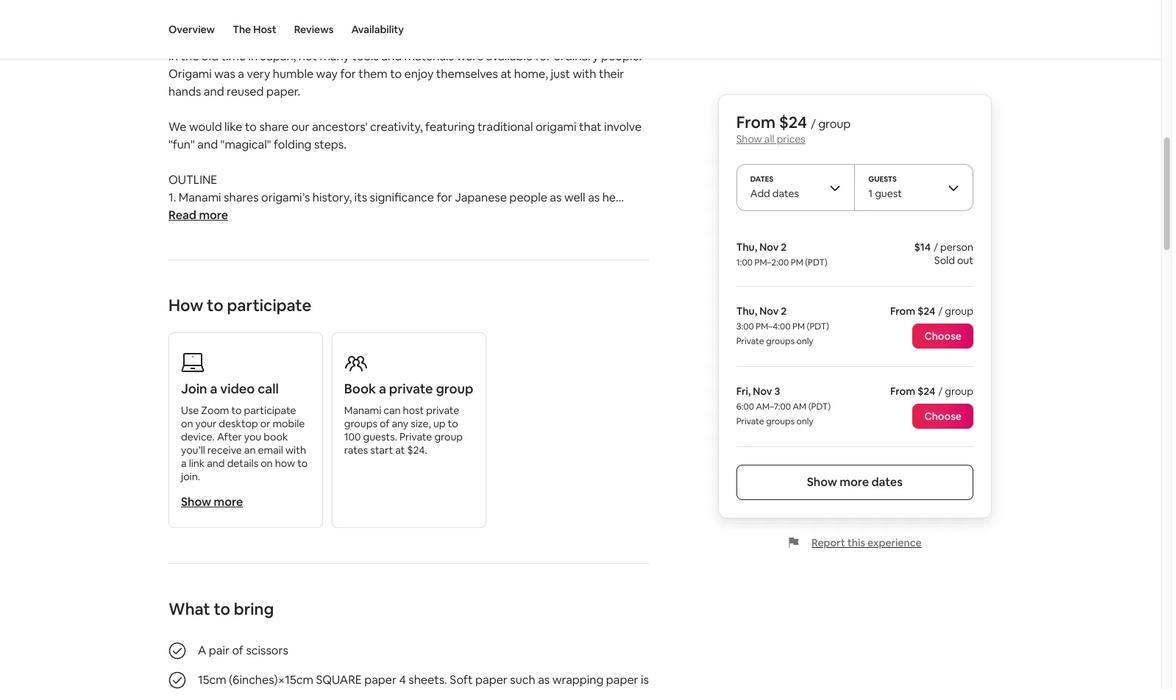 Task type: locate. For each thing, give the bounding box(es) containing it.
with inside in the old time in japan, not many tools and materials were available for ordinary people. origami was a very humble way for them to enjoy themselves at home, just with their hands and reused paper.
[[573, 66, 597, 82]]

1 vertical spatial 2
[[781, 305, 787, 318]]

1 vertical spatial private
[[426, 404, 460, 417]]

0 vertical spatial dates
[[773, 187, 799, 200]]

$24 for 2
[[918, 305, 936, 318]]

0 horizontal spatial show
[[181, 495, 211, 510]]

groups down pm–4:00
[[766, 336, 795, 347]]

to right how
[[297, 457, 308, 470]]

2 vertical spatial for
[[437, 190, 453, 205]]

1 horizontal spatial at
[[501, 66, 512, 82]]

1
[[869, 187, 873, 200]]

more for read more
[[199, 208, 228, 223]]

choose link for thu, nov 2
[[913, 324, 974, 349]]

tools
[[352, 49, 379, 64]]

history,
[[313, 190, 352, 205]]

(pdt) right pm–2:00
[[805, 257, 828, 269]]

1 vertical spatial choose link
[[913, 404, 974, 429]]

more down details
[[214, 495, 243, 510]]

what for what you'll do
[[169, 10, 210, 31]]

am–7:00
[[756, 401, 791, 413]]

2 vertical spatial private
[[400, 431, 432, 444]]

0 vertical spatial pm
[[791, 257, 804, 269]]

to right like
[[245, 119, 257, 135]]

thu, for thu, nov 2 1:00 pm–2:00 pm (pdt)
[[737, 241, 758, 254]]

from $24 / group for 2
[[891, 305, 974, 318]]

(pdt) inside thu, nov 2 3:00 pm–4:00 pm (pdt) private groups only
[[807, 321, 830, 333]]

0 vertical spatial from $24 / group
[[891, 305, 974, 318]]

2 from $24 / group from the top
[[891, 385, 974, 398]]

a pair of scissors
[[198, 643, 288, 659]]

1 vertical spatial choose
[[925, 410, 962, 423]]

2 vertical spatial show
[[181, 495, 211, 510]]

nov left 3
[[753, 385, 772, 398]]

outline
[[169, 172, 217, 188]]

1 choose link from the top
[[913, 324, 974, 349]]

group
[[819, 116, 851, 132], [945, 305, 974, 318], [436, 381, 474, 397], [945, 385, 974, 398], [435, 431, 463, 444]]

were
[[457, 49, 484, 64]]

from $24 / group for 3
[[891, 385, 974, 398]]

from $24 / group show all prices
[[737, 112, 851, 146]]

at down available
[[501, 66, 512, 82]]

paper
[[365, 673, 397, 688], [476, 673, 508, 688], [606, 673, 639, 688]]

groups
[[766, 336, 795, 347], [766, 416, 795, 428], [344, 417, 378, 431]]

nov for fri, nov 3
[[753, 385, 772, 398]]

groups inside the fri, nov 3 6:00 am–7:00 am (pdt) private groups only
[[766, 416, 795, 428]]

on left your
[[181, 417, 193, 431]]

thu, up '3:00'
[[737, 305, 758, 318]]

well
[[564, 190, 586, 205]]

2 inside thu, nov 2 1:00 pm–2:00 pm (pdt)
[[781, 241, 787, 254]]

more
[[199, 208, 228, 223], [840, 475, 869, 490], [214, 495, 243, 510]]

for inside outline 1. manami shares origami's history, its significance for japanese people as well as he…
[[437, 190, 453, 205]]

0 horizontal spatial on
[[181, 417, 193, 431]]

he…
[[603, 190, 624, 205]]

what up the
[[169, 10, 210, 31]]

a left link
[[181, 457, 187, 470]]

0 horizontal spatial for
[[340, 66, 356, 82]]

manami inside the book a private group manami can host private groups of any size, up to 100 guests. private group rates start at $24.
[[344, 404, 381, 417]]

choose
[[925, 330, 962, 343], [925, 410, 962, 423]]

with
[[573, 66, 597, 82], [286, 444, 306, 457]]

1 vertical spatial what
[[169, 599, 210, 620]]

and inside join a video call use zoom to participate on your desktop or mobile device. after you book you'll receive an email with a link and details on how to join.
[[207, 457, 225, 470]]

nov inside the fri, nov 3 6:00 am–7:00 am (pdt) private groups only
[[753, 385, 772, 398]]

nov up pm–4:00
[[760, 305, 779, 318]]

from for fri, nov 3
[[891, 385, 916, 398]]

0 vertical spatial with
[[573, 66, 597, 82]]

thu, inside thu, nov 2 1:00 pm–2:00 pm (pdt)
[[737, 241, 758, 254]]

guests.
[[363, 431, 397, 444]]

only down am
[[797, 416, 814, 428]]

pm inside thu, nov 2 1:00 pm–2:00 pm (pdt)
[[791, 257, 804, 269]]

1 horizontal spatial manami
[[344, 404, 381, 417]]

origami
[[536, 119, 577, 135]]

more right read
[[199, 208, 228, 223]]

0 vertical spatial at
[[501, 66, 512, 82]]

$24 for 3
[[918, 385, 936, 398]]

0 vertical spatial nov
[[760, 241, 779, 254]]

groups for 3
[[766, 416, 795, 428]]

1 thu, from the top
[[737, 241, 758, 254]]

more inside button
[[199, 208, 228, 223]]

dates inside the dates add dates
[[773, 187, 799, 200]]

themselves
[[436, 66, 498, 82]]

2 up pm–4:00
[[781, 305, 787, 318]]

1 vertical spatial with
[[286, 444, 306, 457]]

private up 'host' on the bottom of page
[[389, 381, 433, 397]]

pm inside thu, nov 2 3:00 pm–4:00 pm (pdt) private groups only
[[793, 321, 805, 333]]

any
[[392, 417, 409, 431]]

dates right add
[[773, 187, 799, 200]]

as right 'such'
[[538, 673, 550, 688]]

2 only from the top
[[797, 416, 814, 428]]

with inside join a video call use zoom to participate on your desktop or mobile device. after you book you'll receive an email with a link and details on how to join.
[[286, 444, 306, 457]]

1 vertical spatial from $24 / group
[[891, 385, 974, 398]]

people
[[510, 190, 548, 205]]

for
[[536, 49, 551, 64], [340, 66, 356, 82], [437, 190, 453, 205]]

1 horizontal spatial with
[[573, 66, 597, 82]]

size,
[[411, 417, 431, 431]]

2 vertical spatial from
[[891, 385, 916, 398]]

for right way
[[340, 66, 356, 82]]

0 vertical spatial participate
[[227, 295, 312, 316]]

use
[[181, 404, 199, 417]]

0 vertical spatial on
[[181, 417, 193, 431]]

from $24 / group
[[891, 305, 974, 318], [891, 385, 974, 398]]

1 only from the top
[[797, 336, 814, 347]]

book a private group manami can host private groups of any size, up to 100 guests. private group rates start at $24.
[[344, 381, 474, 457]]

private down 'host' on the bottom of page
[[400, 431, 432, 444]]

show down join.
[[181, 495, 211, 510]]

a inside the book a private group manami can host private groups of any size, up to 100 guests. private group rates start at $24.
[[379, 381, 386, 397]]

0 horizontal spatial manami
[[179, 190, 221, 205]]

guests 1 guest
[[869, 174, 902, 200]]

to inside we would like to share our ancestors' creativity, featuring traditional origami that involve "fun" and "magical" folding steps.
[[245, 119, 257, 135]]

1 vertical spatial of
[[232, 643, 244, 659]]

"fun"
[[169, 137, 195, 152]]

square
[[316, 673, 362, 688]]

1 vertical spatial participate
[[244, 404, 296, 417]]

0 vertical spatial manami
[[179, 190, 221, 205]]

join
[[181, 381, 207, 397]]

1 horizontal spatial show
[[737, 132, 762, 146]]

1 vertical spatial pm
[[793, 321, 805, 333]]

am
[[793, 401, 807, 413]]

private inside the fri, nov 3 6:00 am–7:00 am (pdt) private groups only
[[737, 416, 765, 428]]

2 vertical spatial (pdt)
[[809, 401, 831, 413]]

private inside the book a private group manami can host private groups of any size, up to 100 guests. private group rates start at $24.
[[400, 431, 432, 444]]

0 vertical spatial show
[[737, 132, 762, 146]]

paper right the soft on the bottom of the page
[[476, 673, 508, 688]]

2 horizontal spatial show
[[807, 475, 838, 490]]

1 vertical spatial show
[[807, 475, 838, 490]]

desktop
[[219, 417, 258, 431]]

and up them
[[382, 49, 402, 64]]

2 inside thu, nov 2 3:00 pm–4:00 pm (pdt) private groups only
[[781, 305, 787, 318]]

host
[[253, 23, 277, 36]]

nov up pm–2:00
[[760, 241, 779, 254]]

2 vertical spatial more
[[214, 495, 243, 510]]

to
[[390, 66, 402, 82], [245, 119, 257, 135], [207, 295, 224, 316], [232, 404, 242, 417], [448, 417, 458, 431], [297, 457, 308, 470], [214, 599, 230, 620]]

its
[[355, 190, 367, 205]]

1 vertical spatial on
[[261, 457, 273, 470]]

0 vertical spatial only
[[797, 336, 814, 347]]

1 choose from the top
[[925, 330, 962, 343]]

what up a
[[169, 599, 210, 620]]

on left how
[[261, 457, 273, 470]]

groups inside thu, nov 2 3:00 pm–4:00 pm (pdt) private groups only
[[766, 336, 795, 347]]

2 thu, from the top
[[737, 305, 758, 318]]

(pdt) right pm–4:00
[[807, 321, 830, 333]]

2 choose from the top
[[925, 410, 962, 423]]

2 choose link from the top
[[913, 404, 974, 429]]

more up 'report this experience' button
[[840, 475, 869, 490]]

6:00
[[737, 401, 754, 413]]

thu, for thu, nov 2 3:00 pm–4:00 pm (pdt) private groups only
[[737, 305, 758, 318]]

what
[[169, 10, 210, 31], [169, 599, 210, 620]]

details
[[227, 457, 258, 470]]

humble
[[273, 66, 314, 82]]

device.
[[181, 431, 215, 444]]

significance
[[370, 190, 434, 205]]

(pdt) for fri, nov 3
[[809, 401, 831, 413]]

show up report
[[807, 475, 838, 490]]

1 horizontal spatial paper
[[476, 673, 508, 688]]

participate
[[227, 295, 312, 316], [244, 404, 296, 417]]

show left all
[[737, 132, 762, 146]]

1 vertical spatial manami
[[344, 404, 381, 417]]

at inside in the old time in japan, not many tools and materials were available for ordinary people. origami was a very humble way for them to enjoy themselves at home, just with their hands and reused paper.
[[501, 66, 512, 82]]

pm for thu, nov 2 3:00 pm–4:00 pm (pdt) private groups only
[[793, 321, 805, 333]]

1 vertical spatial (pdt)
[[807, 321, 830, 333]]

a right was
[[238, 66, 244, 82]]

private for thu,
[[737, 336, 765, 347]]

at
[[501, 66, 512, 82], [395, 444, 405, 457]]

0 vertical spatial thu,
[[737, 241, 758, 254]]

2 paper from the left
[[476, 673, 508, 688]]

1 vertical spatial nov
[[760, 305, 779, 318]]

0 horizontal spatial dates
[[773, 187, 799, 200]]

paper left the 4
[[365, 673, 397, 688]]

thu, nov 2 3:00 pm–4:00 pm (pdt) private groups only
[[737, 305, 830, 347]]

1 vertical spatial only
[[797, 416, 814, 428]]

(pdt) right am
[[809, 401, 831, 413]]

1 vertical spatial thu,
[[737, 305, 758, 318]]

private
[[737, 336, 765, 347], [737, 416, 765, 428], [400, 431, 432, 444]]

only inside the fri, nov 3 6:00 am–7:00 am (pdt) private groups only
[[797, 416, 814, 428]]

private right 'host' on the bottom of page
[[426, 404, 460, 417]]

show inside from $24 / group show all prices
[[737, 132, 762, 146]]

2 vertical spatial $24
[[918, 385, 936, 398]]

0 vertical spatial more
[[199, 208, 228, 223]]

private inside thu, nov 2 3:00 pm–4:00 pm (pdt) private groups only
[[737, 336, 765, 347]]

book
[[264, 431, 288, 444]]

2 2 from the top
[[781, 305, 787, 318]]

just
[[551, 66, 570, 82]]

1 horizontal spatial dates
[[872, 475, 903, 490]]

2 horizontal spatial paper
[[606, 673, 639, 688]]

groups down am–7:00
[[766, 416, 795, 428]]

guest
[[875, 187, 902, 200]]

1 from $24 / group from the top
[[891, 305, 974, 318]]

thu, up 1:00
[[737, 241, 758, 254]]

person
[[941, 241, 974, 254]]

we
[[169, 119, 187, 135]]

groups inside the book a private group manami can host private groups of any size, up to 100 guests. private group rates start at $24.
[[344, 417, 378, 431]]

prices
[[777, 132, 806, 146]]

0 vertical spatial for
[[536, 49, 551, 64]]

0 vertical spatial choose
[[925, 330, 962, 343]]

0 vertical spatial of
[[380, 417, 390, 431]]

nov inside thu, nov 2 3:00 pm–4:00 pm (pdt) private groups only
[[760, 305, 779, 318]]

with down ordinary
[[573, 66, 597, 82]]

1:00
[[737, 257, 753, 269]]

1 vertical spatial more
[[840, 475, 869, 490]]

0 vertical spatial what
[[169, 10, 210, 31]]

0 vertical spatial private
[[389, 381, 433, 397]]

1 horizontal spatial for
[[437, 190, 453, 205]]

1 vertical spatial at
[[395, 444, 405, 457]]

0 horizontal spatial paper
[[365, 673, 397, 688]]

of right pair
[[232, 643, 244, 659]]

for up home,
[[536, 49, 551, 64]]

1 vertical spatial $24
[[918, 305, 936, 318]]

1 what from the top
[[169, 10, 210, 31]]

1.
[[169, 190, 176, 205]]

2 vertical spatial nov
[[753, 385, 772, 398]]

this
[[848, 537, 866, 550]]

a right book
[[379, 381, 386, 397]]

private for fri,
[[737, 416, 765, 428]]

manami down book
[[344, 404, 381, 417]]

$24
[[779, 112, 808, 132], [918, 305, 936, 318], [918, 385, 936, 398]]

0 horizontal spatial at
[[395, 444, 405, 457]]

groups for 2
[[766, 336, 795, 347]]

show all prices button
[[737, 132, 806, 146]]

0 vertical spatial 2
[[781, 241, 787, 254]]

pm right pm–2:00
[[791, 257, 804, 269]]

show
[[737, 132, 762, 146], [807, 475, 838, 490], [181, 495, 211, 510]]

to right them
[[390, 66, 402, 82]]

0 vertical spatial from
[[737, 112, 776, 132]]

guests
[[869, 174, 897, 184]]

more for show more
[[214, 495, 243, 510]]

1 vertical spatial dates
[[872, 475, 903, 490]]

dates up experience
[[872, 475, 903, 490]]

1 horizontal spatial of
[[380, 417, 390, 431]]

paper.
[[266, 84, 301, 99]]

and down would
[[197, 137, 218, 152]]

manami up the read more
[[179, 190, 221, 205]]

(pdt) for thu, nov 2
[[807, 321, 830, 333]]

choose link
[[913, 324, 974, 349], [913, 404, 974, 429]]

0 vertical spatial (pdt)
[[805, 257, 828, 269]]

and right link
[[207, 457, 225, 470]]

private down '3:00'
[[737, 336, 765, 347]]

1 2 from the top
[[781, 241, 787, 254]]

(pdt) inside the fri, nov 3 6:00 am–7:00 am (pdt) private groups only
[[809, 401, 831, 413]]

only inside thu, nov 2 3:00 pm–4:00 pm (pdt) private groups only
[[797, 336, 814, 347]]

0 horizontal spatial with
[[286, 444, 306, 457]]

start
[[370, 444, 393, 457]]

at left the $24.
[[395, 444, 405, 457]]

2 horizontal spatial for
[[536, 49, 551, 64]]

0 vertical spatial private
[[737, 336, 765, 347]]

1 vertical spatial from
[[891, 305, 916, 318]]

their
[[599, 66, 624, 82]]

group inside from $24 / group show all prices
[[819, 116, 851, 132]]

1 vertical spatial private
[[737, 416, 765, 428]]

only up am
[[797, 336, 814, 347]]

0 vertical spatial choose link
[[913, 324, 974, 349]]

to right up
[[448, 417, 458, 431]]

thu, inside thu, nov 2 3:00 pm–4:00 pm (pdt) private groups only
[[737, 305, 758, 318]]

share
[[259, 119, 289, 135]]

of left any
[[380, 417, 390, 431]]

pm–4:00
[[756, 321, 791, 333]]

join.
[[181, 470, 200, 484]]

2 what from the top
[[169, 599, 210, 620]]

show more link
[[181, 495, 243, 510]]

pm right pm–4:00
[[793, 321, 805, 333]]

$24 inside from $24 / group show all prices
[[779, 112, 808, 132]]

private down 6:00
[[737, 416, 765, 428]]

as inside 15cm (6inches)×15cm square paper 4 sheets. soft paper such as wrapping paper is
[[538, 673, 550, 688]]

report this experience
[[812, 537, 922, 550]]

sold
[[935, 254, 955, 267]]

2 up pm–2:00
[[781, 241, 787, 254]]

0 vertical spatial $24
[[779, 112, 808, 132]]

paper left is
[[606, 673, 639, 688]]

for left japanese
[[437, 190, 453, 205]]

groups up rates at the left
[[344, 417, 378, 431]]

manami
[[179, 190, 221, 205], [344, 404, 381, 417]]

with right email
[[286, 444, 306, 457]]

add
[[751, 187, 771, 200]]



Task type: vqa. For each thing, say whether or not it's contained in the screenshot.
the topmost "From"
yes



Task type: describe. For each thing, give the bounding box(es) containing it.
$24.
[[407, 444, 427, 457]]

video
[[220, 381, 255, 397]]

sheets.
[[409, 673, 447, 688]]

the
[[181, 49, 199, 64]]

way
[[316, 66, 338, 82]]

report
[[812, 537, 846, 550]]

in
[[248, 49, 258, 64]]

(pdt) inside thu, nov 2 1:00 pm–2:00 pm (pdt)
[[805, 257, 828, 269]]

2 for thu, nov 2 1:00 pm–2:00 pm (pdt)
[[781, 241, 787, 254]]

to left "bring"
[[214, 599, 230, 620]]

pm–2:00
[[755, 257, 789, 269]]

japanese
[[455, 190, 507, 205]]

1 horizontal spatial on
[[261, 457, 273, 470]]

only for 3
[[797, 416, 814, 428]]

join a video call use zoom to participate on your desktop or mobile device. after you book you'll receive an email with a link and details on how to join.
[[181, 381, 308, 484]]

read more
[[169, 208, 228, 223]]

(6inches)×15cm
[[229, 673, 314, 688]]

as left well
[[550, 190, 562, 205]]

$14 / person sold out
[[914, 241, 974, 267]]

as right well
[[588, 190, 600, 205]]

zoom
[[201, 404, 229, 417]]

after
[[217, 431, 242, 444]]

featuring
[[426, 119, 475, 135]]

ancestors'
[[312, 119, 368, 135]]

you
[[244, 431, 262, 444]]

only for 2
[[797, 336, 814, 347]]

like
[[225, 119, 243, 135]]

the host
[[233, 23, 277, 36]]

15cm (6inches)×15cm square paper 4 sheets. soft paper such as wrapping paper is
[[198, 673, 649, 690]]

traditional
[[478, 119, 533, 135]]

soft
[[450, 673, 473, 688]]

our
[[291, 119, 310, 135]]

to inside in the old time in japan, not many tools and materials were available for ordinary people. origami was a very humble way for them to enjoy themselves at home, just with their hands and reused paper.
[[390, 66, 402, 82]]

pm for thu, nov 2 1:00 pm–2:00 pm (pdt)
[[791, 257, 804, 269]]

dates for show more dates
[[872, 475, 903, 490]]

1 vertical spatial for
[[340, 66, 356, 82]]

wrapping
[[553, 673, 604, 688]]

hands
[[169, 84, 201, 99]]

3 paper from the left
[[606, 673, 639, 688]]

origami
[[169, 66, 212, 82]]

rates
[[344, 444, 368, 457]]

would
[[189, 119, 222, 135]]

choose for 3
[[925, 410, 962, 423]]

and down was
[[204, 84, 224, 99]]

a right the join
[[210, 381, 217, 397]]

/ inside from $24 / group show all prices
[[811, 116, 816, 132]]

3
[[775, 385, 780, 398]]

up
[[433, 417, 446, 431]]

4
[[399, 673, 406, 688]]

available
[[486, 49, 533, 64]]

outline 1. manami shares origami's history, its significance for japanese people as well as he…
[[169, 172, 624, 205]]

in
[[169, 49, 178, 64]]

choose for 2
[[925, 330, 962, 343]]

"magical"
[[221, 137, 271, 152]]

creativity,
[[370, 119, 423, 135]]

nov inside thu, nov 2 1:00 pm–2:00 pm (pdt)
[[760, 241, 779, 254]]

experience
[[868, 537, 922, 550]]

more for show more dates
[[840, 475, 869, 490]]

show for show more dates
[[807, 475, 838, 490]]

materials
[[405, 49, 454, 64]]

or
[[260, 417, 270, 431]]

in the old time in japan, not many tools and materials were available for ordinary people. origami was a very humble way for them to enjoy themselves at home, just with their hands and reused paper.
[[169, 49, 642, 99]]

dates add dates
[[751, 174, 799, 200]]

very
[[247, 66, 270, 82]]

report this experience button
[[788, 537, 922, 550]]

enjoy
[[405, 66, 434, 82]]

overview
[[169, 23, 215, 36]]

1 paper from the left
[[365, 673, 397, 688]]

from for thu, nov 2
[[891, 305, 916, 318]]

at inside the book a private group manami can host private groups of any size, up to 100 guests. private group rates start at $24.
[[395, 444, 405, 457]]

/ inside $14 / person sold out
[[934, 241, 938, 254]]

of inside the book a private group manami can host private groups of any size, up to 100 guests. private group rates start at $24.
[[380, 417, 390, 431]]

people.
[[601, 49, 642, 64]]

from inside from $24 / group show all prices
[[737, 112, 776, 132]]

do
[[256, 10, 277, 31]]

that
[[579, 119, 602, 135]]

read
[[169, 208, 197, 223]]

is
[[641, 673, 649, 688]]

groups for private
[[344, 417, 378, 431]]

pair
[[209, 643, 230, 659]]

link
[[189, 457, 205, 470]]

availability
[[351, 23, 404, 36]]

dates
[[751, 174, 774, 184]]

origami's
[[261, 190, 310, 205]]

a inside in the old time in japan, not many tools and materials were available for ordinary people. origami was a very humble way for them to enjoy themselves at home, just with their hands and reused paper.
[[238, 66, 244, 82]]

choose link for fri, nov 3
[[913, 404, 974, 429]]

dates for dates add dates
[[773, 187, 799, 200]]

all
[[765, 132, 775, 146]]

participate inside join a video call use zoom to participate on your desktop or mobile device. after you book you'll receive an email with a link and details on how to join.
[[244, 404, 296, 417]]

you'll
[[214, 10, 253, 31]]

steps.
[[314, 137, 347, 152]]

fri, nov 3 6:00 am–7:00 am (pdt) private groups only
[[737, 385, 831, 428]]

2 for thu, nov 2 3:00 pm–4:00 pm (pdt) private groups only
[[781, 305, 787, 318]]

the host button
[[233, 0, 277, 59]]

home,
[[514, 66, 548, 82]]

old
[[202, 49, 219, 64]]

can
[[384, 404, 401, 417]]

nov for thu, nov 2
[[760, 305, 779, 318]]

15cm
[[198, 673, 226, 688]]

show for show more
[[181, 495, 211, 510]]

scissors
[[246, 643, 288, 659]]

your
[[195, 417, 217, 431]]

to right "how"
[[207, 295, 224, 316]]

100
[[344, 431, 361, 444]]

0 horizontal spatial of
[[232, 643, 244, 659]]

to inside the book a private group manami can host private groups of any size, up to 100 guests. private group rates start at $24.
[[448, 417, 458, 431]]

bring
[[234, 599, 274, 620]]

call
[[258, 381, 279, 397]]

how to participate
[[169, 295, 312, 316]]

manami inside outline 1. manami shares origami's history, its significance for japanese people as well as he…
[[179, 190, 221, 205]]

mobile
[[273, 417, 305, 431]]

how
[[275, 457, 295, 470]]

show more dates
[[807, 475, 903, 490]]

a
[[198, 643, 206, 659]]

read more button
[[169, 207, 228, 224]]

to right zoom
[[232, 404, 242, 417]]

them
[[359, 66, 388, 82]]

and inside we would like to share our ancestors' creativity, featuring traditional origami that involve "fun" and "magical" folding steps.
[[197, 137, 218, 152]]

fri,
[[737, 385, 751, 398]]

what for what to bring
[[169, 599, 210, 620]]



